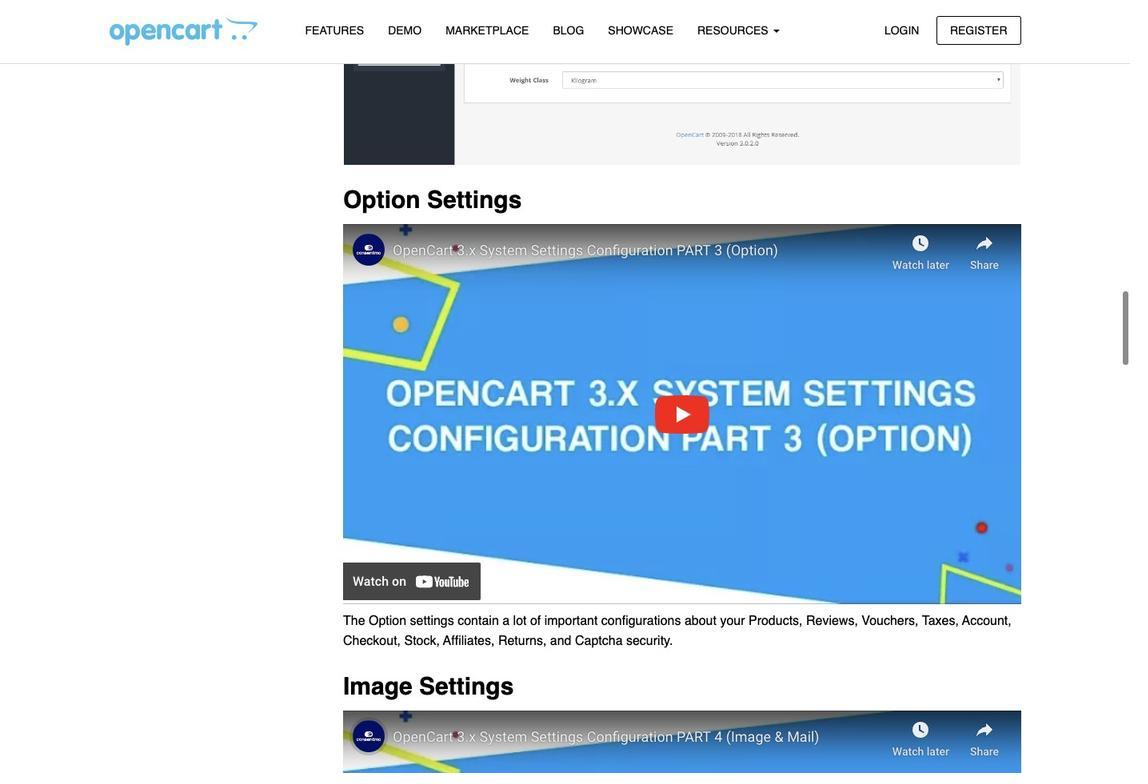 Task type: describe. For each thing, give the bounding box(es) containing it.
resources
[[698, 24, 772, 37]]

settings
[[410, 614, 454, 628]]

captcha
[[575, 634, 623, 649]]

settings for option settings
[[427, 185, 522, 213]]

returns,
[[498, 634, 547, 649]]

reviews,
[[807, 614, 859, 628]]

opencart - open source shopping cart solution image
[[109, 17, 257, 46]]

marketplace
[[446, 24, 529, 37]]

option inside the option settings contain a lot of important configurations about your products, reviews, vouchers, taxes, account, checkout, stock, affiliates, returns, and captcha security.
[[369, 614, 407, 628]]

the option settings contain a lot of important configurations about your products, reviews, vouchers, taxes, account, checkout, stock, affiliates, returns, and captcha security.
[[343, 614, 1012, 649]]

image settings
[[343, 672, 514, 700]]

demo link
[[376, 17, 434, 45]]

checkout,
[[343, 634, 401, 649]]

the
[[343, 614, 365, 628]]

affiliates,
[[443, 634, 495, 649]]

0 vertical spatial option
[[343, 185, 421, 213]]

contain
[[458, 614, 499, 628]]

stock,
[[405, 634, 440, 649]]

blog
[[553, 24, 584, 37]]

and
[[550, 634, 572, 649]]

demo
[[388, 24, 422, 37]]

showcase link
[[596, 17, 686, 45]]

image
[[343, 672, 413, 700]]

setting local tab image
[[343, 0, 1022, 165]]



Task type: locate. For each thing, give the bounding box(es) containing it.
about
[[685, 614, 717, 628]]

features link
[[293, 17, 376, 45]]

a
[[503, 614, 510, 628]]

resources link
[[686, 17, 792, 45]]

your
[[721, 614, 745, 628]]

taxes,
[[923, 614, 959, 628]]

important
[[545, 614, 598, 628]]

1 vertical spatial settings
[[419, 672, 514, 700]]

showcase
[[608, 24, 674, 37]]

register
[[951, 24, 1008, 36]]

configurations
[[602, 614, 681, 628]]

settings
[[427, 185, 522, 213], [419, 672, 514, 700]]

lot
[[513, 614, 527, 628]]

login link
[[871, 16, 933, 45]]

1 vertical spatial option
[[369, 614, 407, 628]]

security.
[[627, 634, 673, 649]]

products,
[[749, 614, 803, 628]]

blog link
[[541, 17, 596, 45]]

option
[[343, 185, 421, 213], [369, 614, 407, 628]]

option settings
[[343, 185, 522, 213]]

0 vertical spatial settings
[[427, 185, 522, 213]]

marketplace link
[[434, 17, 541, 45]]

features
[[305, 24, 364, 37]]

of
[[531, 614, 541, 628]]

login
[[885, 24, 920, 36]]

account,
[[963, 614, 1012, 628]]

vouchers,
[[862, 614, 919, 628]]

register link
[[937, 16, 1022, 45]]

settings for image settings
[[419, 672, 514, 700]]



Task type: vqa. For each thing, say whether or not it's contained in the screenshot.
Resources 'link'
yes



